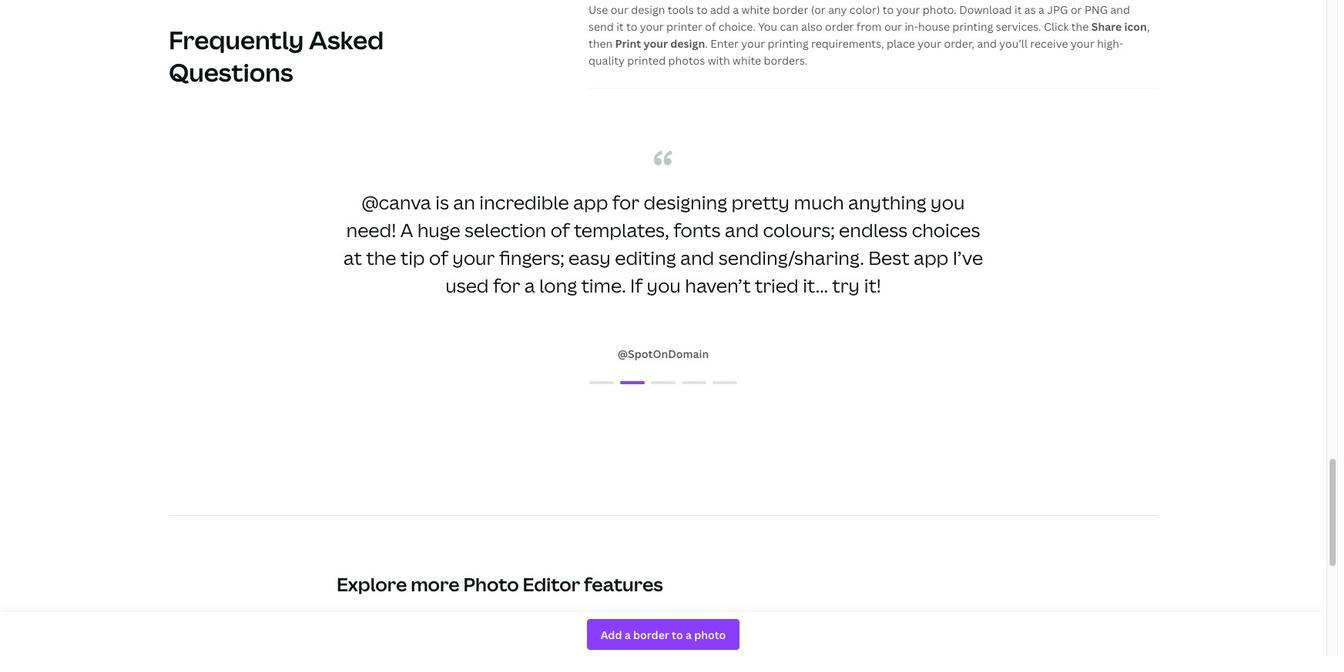 Task type: locate. For each thing, give the bounding box(es) containing it.
choice.
[[719, 19, 756, 34]]

1 horizontal spatial our
[[885, 19, 902, 34]]

sharpen image link
[[622, 615, 712, 639]]

your up the used
[[452, 245, 495, 270]]

the down or
[[1072, 19, 1089, 34]]

0 vertical spatial the
[[1072, 19, 1089, 34]]

combine image
[[523, 620, 603, 634]]

sending/sharing.
[[719, 245, 864, 270]]

a right add
[[733, 2, 739, 17]]

0 horizontal spatial a
[[525, 273, 535, 298]]

pretty
[[732, 190, 790, 215]]

white up you
[[742, 2, 770, 17]]

our
[[611, 2, 629, 17], [885, 19, 902, 34]]

explore
[[337, 572, 407, 597]]

asked
[[309, 23, 384, 56]]

templates,
[[574, 217, 669, 243]]

and inside use our design tools to add a white border (or any color) to your photo. download it as a jpg or png and send it to your printer of choice. you can also order from our in-house printing services. click the
[[1111, 2, 1130, 17]]

design
[[631, 2, 665, 17], [671, 36, 705, 51]]

1 vertical spatial the
[[366, 245, 396, 270]]

1 vertical spatial app
[[914, 245, 949, 270]]

borders.
[[764, 53, 808, 68]]

0 horizontal spatial it
[[617, 19, 624, 34]]

frequently asked questions
[[169, 23, 384, 89]]

and left you'll
[[977, 36, 997, 51]]

of right tip
[[429, 245, 448, 270]]

haven't
[[685, 273, 751, 298]]

enter
[[711, 36, 739, 51]]

to right color)
[[883, 2, 894, 17]]

for up templates,
[[612, 190, 640, 215]]

download
[[960, 2, 1012, 17]]

sharpen
[[628, 620, 672, 634]]

to inside text to image link
[[754, 620, 765, 634]]

0 horizontal spatial image
[[572, 620, 603, 634]]

use
[[589, 2, 608, 17]]

1 image from the left
[[572, 620, 603, 634]]

white
[[742, 2, 770, 17], [733, 53, 761, 68]]

text to image link
[[724, 615, 805, 639]]

0 vertical spatial our
[[611, 2, 629, 17]]

0 vertical spatial design
[[631, 2, 665, 17]]

to
[[697, 2, 708, 17], [883, 2, 894, 17], [626, 19, 638, 34], [754, 620, 765, 634]]

your left high-
[[1071, 36, 1095, 51]]

printing down can
[[768, 36, 809, 51]]

a down fingers;
[[525, 273, 535, 298]]

design for our
[[631, 2, 665, 17]]

an
[[453, 190, 475, 215]]

text
[[730, 620, 752, 634]]

the right at
[[366, 245, 396, 270]]

any
[[828, 2, 847, 17]]

1 vertical spatial design
[[671, 36, 705, 51]]

incredible
[[480, 190, 569, 215]]

0 horizontal spatial for
[[493, 273, 520, 298]]

print
[[615, 36, 641, 51]]

tried
[[755, 273, 799, 298]]

design inside use our design tools to add a white border (or any color) to your photo. download it as a jpg or png and send it to your printer of choice. you can also order from our in-house printing services. click the
[[631, 2, 665, 17]]

0 vertical spatial of
[[705, 19, 716, 34]]

0 vertical spatial printing
[[953, 19, 994, 34]]

1 vertical spatial printing
[[768, 36, 809, 51]]

combine image link
[[516, 615, 609, 639]]

your up print your design
[[640, 19, 664, 34]]

a right as at the top of the page
[[1039, 2, 1045, 17]]

image right sharpen on the bottom of the page
[[674, 620, 705, 634]]

services.
[[996, 19, 1042, 34]]

1 horizontal spatial of
[[551, 217, 570, 243]]

1 vertical spatial it
[[617, 19, 624, 34]]

0 horizontal spatial of
[[429, 245, 448, 270]]

0 horizontal spatial printing
[[768, 36, 809, 51]]

image right text
[[768, 620, 799, 634]]

1 vertical spatial white
[[733, 53, 761, 68]]

combine
[[523, 620, 569, 634]]

png
[[1085, 2, 1108, 17]]

1 horizontal spatial design
[[671, 36, 705, 51]]

your down you
[[742, 36, 765, 51]]

printing
[[953, 19, 994, 34], [768, 36, 809, 51]]

tip
[[401, 245, 425, 270]]

you
[[931, 190, 965, 215], [647, 273, 681, 298]]

add
[[710, 2, 730, 17]]

. enter your printing requirements, place your order, and you'll receive your high- quality printed photos with white borders.
[[589, 36, 1124, 68]]

0 vertical spatial it
[[1015, 2, 1022, 17]]

as
[[1025, 2, 1036, 17]]

icon
[[1125, 19, 1147, 34]]

@navneet4 image
[[589, 381, 614, 385]]

used
[[446, 273, 489, 298]]

app
[[573, 190, 608, 215], [914, 245, 949, 270]]

1 horizontal spatial printing
[[953, 19, 994, 34]]

for
[[612, 190, 640, 215], [493, 273, 520, 298]]

explore more photo editor features
[[337, 572, 663, 597]]

2 horizontal spatial image
[[768, 620, 799, 634]]

2 vertical spatial of
[[429, 245, 448, 270]]

at
[[344, 245, 362, 270]]

our left in-
[[885, 19, 902, 34]]

if
[[630, 273, 643, 298]]

app down choices
[[914, 245, 949, 270]]

0 vertical spatial you
[[931, 190, 965, 215]]

use our design tools to add a white border (or any color) to your photo. download it as a jpg or png and send it to your printer of choice. you can also order from our in-house printing services. click the
[[589, 2, 1130, 34]]

our right the use
[[611, 2, 629, 17]]

image right combine
[[572, 620, 603, 634]]

white right with at the right top of the page
[[733, 53, 761, 68]]

and up "share icon"
[[1111, 2, 1130, 17]]

1 vertical spatial our
[[885, 19, 902, 34]]

(or
[[811, 2, 826, 17]]

0 vertical spatial for
[[612, 190, 640, 215]]

printing inside use our design tools to add a white border (or any color) to your photo. download it as a jpg or png and send it to your printer of choice. you can also order from our in-house printing services. click the
[[953, 19, 994, 34]]

0 vertical spatial white
[[742, 2, 770, 17]]

or
[[1071, 2, 1082, 17]]

of up .
[[705, 19, 716, 34]]

it left as at the top of the page
[[1015, 2, 1022, 17]]

2 image from the left
[[674, 620, 705, 634]]

it up print
[[617, 19, 624, 34]]

tools
[[668, 2, 694, 17]]

app up templates,
[[573, 190, 608, 215]]

long
[[539, 273, 577, 298]]

0 horizontal spatial you
[[647, 273, 681, 298]]

@mahimagirdhar image
[[682, 381, 707, 385]]

your inside @canva is an incredible app for designing pretty much anything you need! a huge selection of templates, fonts and colours; endless choices at the tip of your fingers; easy editing and sending/sharing. best app i've used for a long time. if you haven't tried it... try it!
[[452, 245, 495, 270]]

of up fingers;
[[551, 217, 570, 243]]

@curlyfrosista image
[[713, 381, 737, 385]]

to right text
[[754, 620, 765, 634]]

you up choices
[[931, 190, 965, 215]]

1 horizontal spatial the
[[1072, 19, 1089, 34]]

the inside @canva is an incredible app for designing pretty much anything you need! a huge selection of templates, fonts and colours; endless choices at the tip of your fingers; easy editing and sending/sharing. best app i've used for a long time. if you haven't tried it... try it!
[[366, 245, 396, 270]]

it
[[1015, 2, 1022, 17], [617, 19, 624, 34]]

image
[[572, 620, 603, 634], [674, 620, 705, 634], [768, 620, 799, 634]]

1 horizontal spatial you
[[931, 190, 965, 215]]

also
[[801, 19, 823, 34]]

house
[[919, 19, 950, 34]]

click
[[1044, 19, 1069, 34]]

receive
[[1031, 36, 1068, 51]]

select a quotation tab list
[[340, 374, 987, 392]]

photo.
[[923, 2, 957, 17]]

the
[[1072, 19, 1089, 34], [366, 245, 396, 270]]

1 horizontal spatial image
[[674, 620, 705, 634]]

white inside the . enter your printing requirements, place your order, and you'll receive your high- quality printed photos with white borders.
[[733, 53, 761, 68]]

2 horizontal spatial of
[[705, 19, 716, 34]]

of
[[705, 19, 716, 34], [551, 217, 570, 243], [429, 245, 448, 270]]

editor
[[523, 572, 580, 597]]

1 horizontal spatial app
[[914, 245, 949, 270]]

it...
[[803, 273, 828, 298]]

design up photos
[[671, 36, 705, 51]]

for down fingers;
[[493, 273, 520, 298]]

much
[[794, 190, 844, 215]]

1 horizontal spatial it
[[1015, 2, 1022, 17]]

printing down download
[[953, 19, 994, 34]]

1 vertical spatial for
[[493, 273, 520, 298]]

you right if
[[647, 273, 681, 298]]

design left the tools
[[631, 2, 665, 17]]

0 vertical spatial app
[[573, 190, 608, 215]]

to left add
[[697, 2, 708, 17]]

0 horizontal spatial design
[[631, 2, 665, 17]]

you'll
[[1000, 36, 1028, 51]]

can
[[780, 19, 799, 34]]

choices
[[912, 217, 981, 243]]

0 horizontal spatial the
[[366, 245, 396, 270]]



Task type: vqa. For each thing, say whether or not it's contained in the screenshot.
the of corresponding to Brown Illustrated Restaurant Bakery Business Card Image at right top
no



Task type: describe. For each thing, give the bounding box(es) containing it.
1 horizontal spatial a
[[733, 2, 739, 17]]

frequently
[[169, 23, 304, 56]]

then
[[589, 36, 613, 51]]

, then
[[589, 19, 1150, 51]]

1 vertical spatial of
[[551, 217, 570, 243]]

the inside use our design tools to add a white border (or any color) to your photo. download it as a jpg or png and send it to your printer of choice. you can also order from our in-house printing services. click the
[[1072, 19, 1089, 34]]

printer
[[667, 19, 703, 34]]

sharpen image
[[628, 620, 705, 634]]

text to image
[[730, 620, 799, 634]]

anything
[[848, 190, 927, 215]]

try
[[832, 273, 860, 298]]

white inside use our design tools to add a white border (or any color) to your photo. download it as a jpg or png and send it to your printer of choice. you can also order from our in-house printing services. click the
[[742, 2, 770, 17]]

your up printed
[[644, 36, 668, 51]]

share
[[1092, 19, 1122, 34]]

to up print
[[626, 19, 638, 34]]

selection
[[465, 217, 547, 243]]

@canva
[[362, 190, 431, 215]]

i've
[[953, 245, 983, 270]]

huge
[[417, 217, 461, 243]]

color)
[[850, 2, 880, 17]]

1 horizontal spatial for
[[612, 190, 640, 215]]

a inside @canva is an incredible app for designing pretty much anything you need! a huge selection of templates, fonts and colours; endless choices at the tip of your fingers; easy editing and sending/sharing. best app i've used for a long time. if you haven't tried it... try it!
[[525, 273, 535, 298]]

design for your
[[671, 36, 705, 51]]

0 horizontal spatial our
[[611, 2, 629, 17]]

.
[[705, 36, 708, 51]]

2 horizontal spatial a
[[1039, 2, 1045, 17]]

need!
[[346, 217, 396, 243]]

and down "fonts"
[[680, 245, 715, 270]]

editing
[[615, 245, 676, 270]]

designing
[[644, 190, 728, 215]]

and inside the . enter your printing requirements, place your order, and you'll receive your high- quality printed photos with white borders.
[[977, 36, 997, 51]]

share icon
[[1092, 19, 1147, 34]]

photo
[[463, 572, 519, 597]]

quotation mark image
[[654, 150, 673, 166]]

image for combine image
[[572, 620, 603, 634]]

fonts
[[674, 217, 721, 243]]

image for sharpen image
[[674, 620, 705, 634]]

in-
[[905, 19, 919, 34]]

your up in-
[[897, 2, 920, 17]]

and down pretty
[[725, 217, 759, 243]]

0 horizontal spatial app
[[573, 190, 608, 215]]

a
[[400, 217, 413, 243]]

colours;
[[763, 217, 835, 243]]

with
[[708, 53, 730, 68]]

@spotondomain image
[[620, 381, 645, 385]]

1 vertical spatial you
[[647, 273, 681, 298]]

place
[[887, 36, 915, 51]]

send
[[589, 19, 614, 34]]

order
[[825, 19, 854, 34]]

photos
[[669, 53, 705, 68]]

@canva is an incredible app for designing pretty much anything you need! a huge selection of templates, fonts and colours; endless choices at the tip of your fingers; easy editing and sending/sharing. best app i've used for a long time. if you haven't tried it... try it!
[[344, 190, 983, 298]]

order,
[[944, 36, 975, 51]]

more
[[411, 572, 460, 597]]

questions
[[169, 55, 293, 89]]

print your design
[[615, 36, 705, 51]]

is
[[436, 190, 449, 215]]

it!
[[864, 273, 881, 298]]

border
[[773, 2, 809, 17]]

quality
[[589, 53, 625, 68]]

jpg
[[1047, 2, 1068, 17]]

fingers;
[[499, 245, 565, 270]]

features
[[584, 572, 663, 597]]

of inside use our design tools to add a white border (or any color) to your photo. download it as a jpg or png and send it to your printer of choice. you can also order from our in-house printing services. click the
[[705, 19, 716, 34]]

printed
[[627, 53, 666, 68]]

@spotondomain
[[618, 347, 709, 361]]

your down house
[[918, 36, 942, 51]]

printing inside the . enter your printing requirements, place your order, and you'll receive your high- quality printed photos with white borders.
[[768, 36, 809, 51]]

3 image from the left
[[768, 620, 799, 634]]

you
[[758, 19, 778, 34]]

,
[[1147, 19, 1150, 34]]

best
[[869, 245, 910, 270]]

endless
[[839, 217, 908, 243]]

high-
[[1097, 36, 1124, 51]]

@igchef_andrewb image
[[651, 381, 676, 385]]

time.
[[581, 273, 626, 298]]

from
[[857, 19, 882, 34]]

requirements,
[[811, 36, 884, 51]]

easy
[[569, 245, 611, 270]]



